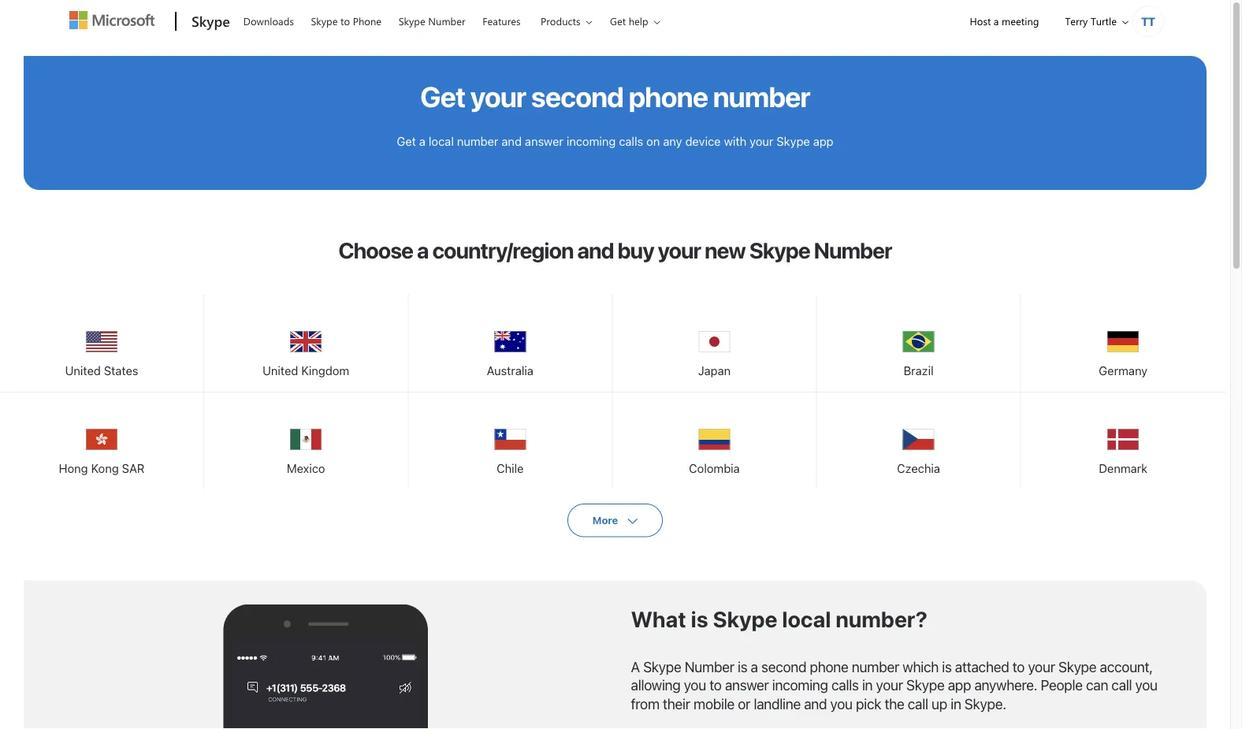 Task type: describe. For each thing, give the bounding box(es) containing it.
hong kong sar link
[[0, 393, 203, 487]]

host a meeting
[[970, 14, 1039, 28]]

products
[[541, 14, 581, 28]]

allowing
[[631, 677, 681, 694]]

get help
[[610, 14, 649, 28]]

chile
[[497, 462, 524, 476]]

number inside 'a skype number is a second phone number which is attached to your skype account, allowing you to answer incoming calls in your skype app anywhere. people can call you from their mobile or landline and you pick the call up in skype.'
[[685, 658, 735, 675]]

more
[[593, 515, 618, 526]]

tt
[[1142, 13, 1156, 29]]

choose a country/region and buy your new skype number
[[338, 237, 892, 263]]

features link
[[475, 1, 528, 39]]

get help button
[[600, 1, 673, 41]]

sar
[[122, 462, 145, 476]]

australia link
[[409, 295, 612, 390]]

phone inside 'a skype number is a second phone number which is attached to your skype account, allowing you to answer incoming calls in your skype app anywhere. people can call you from their mobile or landline and you pick the call up in skype.'
[[810, 658, 849, 675]]

incoming inside 'a skype number is a second phone number which is attached to your skype account, allowing you to answer incoming calls in your skype app anywhere. people can call you from their mobile or landline and you pick the call up in skype.'
[[772, 677, 828, 694]]

hong
[[59, 462, 88, 476]]

phone
[[353, 14, 382, 28]]

answer inside 'a skype number is a second phone number which is attached to your skype account, allowing you to answer incoming calls in your skype app anywhere. people can call you from their mobile or landline and you pick the call up in skype.'
[[725, 677, 769, 694]]

kong
[[91, 462, 119, 476]]

0 horizontal spatial answer
[[525, 134, 564, 148]]

denmark
[[1099, 462, 1148, 476]]

1 horizontal spatial is
[[738, 658, 748, 675]]

germany
[[1099, 364, 1148, 378]]

japan link
[[613, 295, 816, 390]]

1 horizontal spatial you
[[831, 695, 853, 712]]

choose a country/region and buy your new skype number element
[[0, 295, 1231, 491]]

a for choose
[[417, 237, 429, 263]]

hk image
[[86, 424, 118, 456]]

calls inside 'a skype number is a second phone number which is attached to your skype account, allowing you to answer incoming calls in your skype app anywhere. people can call you from their mobile or landline and you pick the call up in skype.'
[[832, 677, 859, 694]]

terry
[[1065, 14, 1088, 28]]

downloads
[[243, 14, 294, 28]]

get your second phone number
[[420, 80, 810, 113]]

japan
[[698, 364, 731, 378]]

app inside 'a skype number is a second phone number which is attached to your skype account, allowing you to answer incoming calls in your skype app anywhere. people can call you from their mobile or landline and you pick the call up in skype.'
[[948, 677, 971, 694]]

0 vertical spatial to
[[341, 14, 350, 28]]

account,
[[1100, 658, 1153, 675]]

skype number link
[[392, 1, 473, 39]]

mexico link
[[204, 393, 408, 487]]

czechia
[[897, 462, 940, 476]]

which
[[903, 658, 939, 675]]

meeting
[[1002, 14, 1039, 28]]

number inside 'a skype number is a second phone number which is attached to your skype account, allowing you to answer incoming calls in your skype app anywhere. people can call you from their mobile or landline and you pick the call up in skype.'
[[852, 658, 899, 675]]

cl image
[[495, 424, 526, 456]]

what is skype local number?
[[631, 606, 928, 632]]

microsoft image
[[69, 11, 155, 29]]

help
[[629, 14, 649, 28]]

gb image
[[290, 327, 322, 358]]

1 horizontal spatial and
[[577, 237, 614, 263]]

your up the in the bottom of the page
[[876, 677, 903, 694]]

skype to phone
[[311, 14, 382, 28]]

anywhere.
[[975, 677, 1038, 694]]

a for host
[[994, 14, 999, 28]]

their
[[663, 695, 690, 712]]

cz image
[[903, 424, 935, 456]]

chile link
[[409, 393, 612, 487]]

hong kong sar
[[59, 462, 145, 476]]

get for get help
[[610, 14, 626, 28]]

denmark link
[[1021, 393, 1226, 487]]

turtle
[[1091, 14, 1117, 28]]

states
[[104, 364, 138, 378]]

0 vertical spatial calls
[[619, 134, 643, 148]]

landline
[[754, 695, 801, 712]]

what
[[631, 606, 686, 632]]

0 vertical spatial and
[[502, 134, 522, 148]]

1 vertical spatial in
[[951, 695, 961, 712]]

skype number
[[399, 14, 466, 28]]

colombia link
[[613, 393, 816, 487]]

from
[[631, 695, 660, 712]]

2 horizontal spatial is
[[942, 658, 952, 675]]



Task type: locate. For each thing, give the bounding box(es) containing it.
your right with
[[750, 134, 774, 148]]

skype
[[192, 11, 230, 30], [311, 14, 338, 28], [399, 14, 426, 28], [777, 134, 810, 148], [750, 237, 810, 263], [713, 606, 778, 632], [643, 658, 682, 675], [1059, 658, 1097, 675], [907, 677, 945, 694]]

you up their
[[684, 677, 706, 694]]

2 horizontal spatial number
[[852, 658, 899, 675]]

is right what
[[691, 606, 708, 632]]

phone down 'what is skype local number?'
[[810, 658, 849, 675]]

and inside 'a skype number is a second phone number which is attached to your skype account, allowing you to answer incoming calls in your skype app anywhere. people can call you from their mobile or landline and you pick the call up in skype.'
[[804, 695, 827, 712]]

1 vertical spatial answer
[[725, 677, 769, 694]]

0 horizontal spatial incoming
[[567, 134, 616, 148]]

0 horizontal spatial app
[[813, 134, 834, 148]]

phone up the any
[[629, 80, 708, 113]]

you down account,
[[1136, 677, 1158, 694]]

any
[[663, 134, 682, 148]]

1 vertical spatial get
[[420, 80, 465, 113]]

united
[[65, 364, 101, 378], [263, 364, 298, 378]]

1 vertical spatial calls
[[832, 677, 859, 694]]

mx image
[[290, 424, 322, 456]]

call down account,
[[1112, 677, 1132, 694]]

0 horizontal spatial is
[[691, 606, 708, 632]]

brazil
[[904, 364, 934, 378]]

to
[[341, 14, 350, 28], [1013, 658, 1025, 675], [710, 677, 722, 694]]

0 horizontal spatial you
[[684, 677, 706, 694]]

get for get a local number and answer incoming calls on any device with your skype app
[[397, 134, 416, 148]]

with
[[724, 134, 747, 148]]

0 horizontal spatial calls
[[619, 134, 643, 148]]

number inside skype number link
[[428, 14, 466, 28]]

number?
[[836, 606, 928, 632]]

you left pick
[[831, 695, 853, 712]]

0 vertical spatial incoming
[[567, 134, 616, 148]]

0 horizontal spatial phone
[[629, 80, 708, 113]]

1 horizontal spatial second
[[762, 658, 807, 675]]

1 vertical spatial app
[[948, 677, 971, 694]]

united down us icon
[[65, 364, 101, 378]]

host a meeting link
[[957, 1, 1053, 41]]

buy
[[618, 237, 654, 263]]

de image
[[1108, 327, 1139, 358]]

1 horizontal spatial incoming
[[772, 677, 828, 694]]

answer
[[525, 134, 564, 148], [725, 677, 769, 694]]

1 vertical spatial to
[[1013, 658, 1025, 675]]

united kingdom link
[[204, 295, 408, 390]]

1 horizontal spatial answer
[[725, 677, 769, 694]]

1 horizontal spatial phone
[[810, 658, 849, 675]]

1 horizontal spatial in
[[951, 695, 961, 712]]

2 horizontal spatial you
[[1136, 677, 1158, 694]]

mexico
[[287, 462, 325, 476]]

au image
[[495, 327, 526, 358]]

1 horizontal spatial calls
[[832, 677, 859, 694]]

united down the gb image
[[263, 364, 298, 378]]

jp image
[[699, 327, 730, 358]]

2 united from the left
[[263, 364, 298, 378]]

incoming
[[567, 134, 616, 148], [772, 677, 828, 694]]

host
[[970, 14, 991, 28]]

australia
[[487, 364, 534, 378]]

to left "phone"
[[341, 14, 350, 28]]

dk image
[[1108, 424, 1139, 456]]

the
[[885, 695, 905, 712]]

device
[[685, 134, 721, 148]]

1 horizontal spatial local
[[782, 606, 831, 632]]

your down features
[[470, 80, 526, 113]]

attached
[[955, 658, 1009, 675]]

get
[[610, 14, 626, 28], [420, 80, 465, 113], [397, 134, 416, 148]]

on
[[647, 134, 660, 148]]

0 horizontal spatial and
[[502, 134, 522, 148]]

0 horizontal spatial to
[[341, 14, 350, 28]]

choose
[[338, 237, 413, 263]]

terry turtle
[[1065, 14, 1117, 28]]

a for get
[[419, 134, 426, 148]]

products button
[[531, 1, 605, 41]]

new
[[705, 237, 746, 263]]

united for united kingdom
[[263, 364, 298, 378]]

your
[[470, 80, 526, 113], [750, 134, 774, 148], [658, 237, 701, 263], [1028, 658, 1055, 675], [876, 677, 903, 694]]

1 united from the left
[[65, 364, 101, 378]]

br image
[[903, 327, 935, 358]]

second inside 'a skype number is a second phone number which is attached to your skype account, allowing you to answer incoming calls in your skype app anywhere. people can call you from their mobile or landline and you pick the call up in skype.'
[[762, 658, 807, 675]]

features
[[483, 14, 521, 28]]

0 vertical spatial app
[[813, 134, 834, 148]]

in right up
[[951, 695, 961, 712]]

can
[[1086, 677, 1108, 694]]

1 horizontal spatial number
[[685, 658, 735, 675]]

get for get your second phone number
[[420, 80, 465, 113]]

2 vertical spatial get
[[397, 134, 416, 148]]

skype.
[[965, 695, 1007, 712]]

colombia
[[689, 462, 740, 476]]

1 vertical spatial local
[[782, 606, 831, 632]]

second up the get a local number and answer incoming calls on any device with your skype app
[[531, 80, 624, 113]]

2 vertical spatial number
[[852, 658, 899, 675]]

czechia link
[[817, 393, 1021, 487]]

is right which
[[942, 658, 952, 675]]

2 vertical spatial and
[[804, 695, 827, 712]]

1 vertical spatial second
[[762, 658, 807, 675]]

germany link
[[1021, 295, 1226, 390]]

2 horizontal spatial number
[[814, 237, 892, 263]]

1 vertical spatial number
[[457, 134, 499, 148]]

0 horizontal spatial number
[[428, 14, 466, 28]]

1 vertical spatial call
[[908, 695, 928, 712]]

co image
[[699, 424, 730, 456]]

calls up pick
[[832, 677, 859, 694]]

skype link
[[184, 1, 235, 43]]

people
[[1041, 677, 1083, 694]]

0 horizontal spatial united
[[65, 364, 101, 378]]

1 horizontal spatial get
[[420, 80, 465, 113]]

is
[[691, 606, 708, 632], [738, 658, 748, 675], [942, 658, 952, 675]]

1 vertical spatial and
[[577, 237, 614, 263]]

2 horizontal spatial get
[[610, 14, 626, 28]]

in
[[862, 677, 873, 694], [951, 695, 961, 712]]

you
[[684, 677, 706, 694], [1136, 677, 1158, 694], [831, 695, 853, 712]]

0 vertical spatial local
[[429, 134, 454, 148]]

1 horizontal spatial number
[[713, 80, 810, 113]]

0 vertical spatial number
[[713, 80, 810, 113]]

local
[[429, 134, 454, 148], [782, 606, 831, 632]]

united kingdom
[[263, 364, 349, 378]]

2 horizontal spatial and
[[804, 695, 827, 712]]

brazil link
[[817, 295, 1021, 390]]

a
[[631, 658, 640, 675]]

incoming up landline
[[772, 677, 828, 694]]

pick
[[856, 695, 882, 712]]

0 vertical spatial number
[[428, 14, 466, 28]]

united states
[[65, 364, 138, 378]]

0 horizontal spatial local
[[429, 134, 454, 148]]

number
[[713, 80, 810, 113], [457, 134, 499, 148], [852, 658, 899, 675]]

us image
[[86, 327, 118, 358]]

2 vertical spatial to
[[710, 677, 722, 694]]

to up mobile
[[710, 677, 722, 694]]

united states link
[[0, 295, 203, 390]]

1 horizontal spatial call
[[1112, 677, 1132, 694]]

mobile
[[694, 695, 735, 712]]

a
[[994, 14, 999, 28], [419, 134, 426, 148], [417, 237, 429, 263], [751, 658, 758, 675]]

1 horizontal spatial to
[[710, 677, 722, 694]]

0 vertical spatial get
[[610, 14, 626, 28]]

calls left on
[[619, 134, 643, 148]]

up
[[932, 695, 948, 712]]

1 vertical spatial number
[[814, 237, 892, 263]]

your right "buy"
[[658, 237, 701, 263]]

your up people
[[1028, 658, 1055, 675]]

incoming down "get your second phone number"
[[567, 134, 616, 148]]

is up or
[[738, 658, 748, 675]]

0 vertical spatial phone
[[629, 80, 708, 113]]

in up pick
[[862, 677, 873, 694]]

and
[[502, 134, 522, 148], [577, 237, 614, 263], [804, 695, 827, 712]]

calls
[[619, 134, 643, 148], [832, 677, 859, 694]]

to up anywhere.
[[1013, 658, 1025, 675]]

0 horizontal spatial in
[[862, 677, 873, 694]]

more button
[[568, 504, 663, 537]]

1 vertical spatial phone
[[810, 658, 849, 675]]

downloads link
[[236, 1, 301, 39]]

united for united states
[[65, 364, 101, 378]]

1 vertical spatial incoming
[[772, 677, 828, 694]]

number
[[428, 14, 466, 28], [814, 237, 892, 263], [685, 658, 735, 675]]

1 horizontal spatial united
[[263, 364, 298, 378]]

0 vertical spatial call
[[1112, 677, 1132, 694]]

1 horizontal spatial app
[[948, 677, 971, 694]]

0 vertical spatial second
[[531, 80, 624, 113]]

app
[[813, 134, 834, 148], [948, 677, 971, 694]]

a skype number is a second phone number which is attached to your skype account, allowing you to answer incoming calls in your skype app anywhere. people can call you from their mobile or landline and you pick the call up in skype.
[[631, 658, 1158, 712]]

call left up
[[908, 695, 928, 712]]

a inside 'a skype number is a second phone number which is attached to your skype account, allowing you to answer incoming calls in your skype app anywhere. people can call you from their mobile or landline and you pick the call up in skype.'
[[751, 658, 758, 675]]

2 vertical spatial number
[[685, 658, 735, 675]]

kingdom
[[301, 364, 349, 378]]

get a local number and answer incoming calls on any device with your skype app
[[397, 134, 834, 148]]

skype to phone link
[[304, 1, 389, 39]]

phone
[[629, 80, 708, 113], [810, 658, 849, 675]]

0 horizontal spatial number
[[457, 134, 499, 148]]

second up landline
[[762, 658, 807, 675]]

or
[[738, 695, 751, 712]]

0 vertical spatial answer
[[525, 134, 564, 148]]

0 vertical spatial in
[[862, 677, 873, 694]]

get inside dropdown button
[[610, 14, 626, 28]]

country/region
[[432, 237, 574, 263]]

0 horizontal spatial second
[[531, 80, 624, 113]]

0 horizontal spatial get
[[397, 134, 416, 148]]

0 horizontal spatial call
[[908, 695, 928, 712]]

call
[[1112, 677, 1132, 694], [908, 695, 928, 712]]

2 horizontal spatial to
[[1013, 658, 1025, 675]]



Task type: vqa. For each thing, say whether or not it's contained in the screenshot.
topmost and
yes



